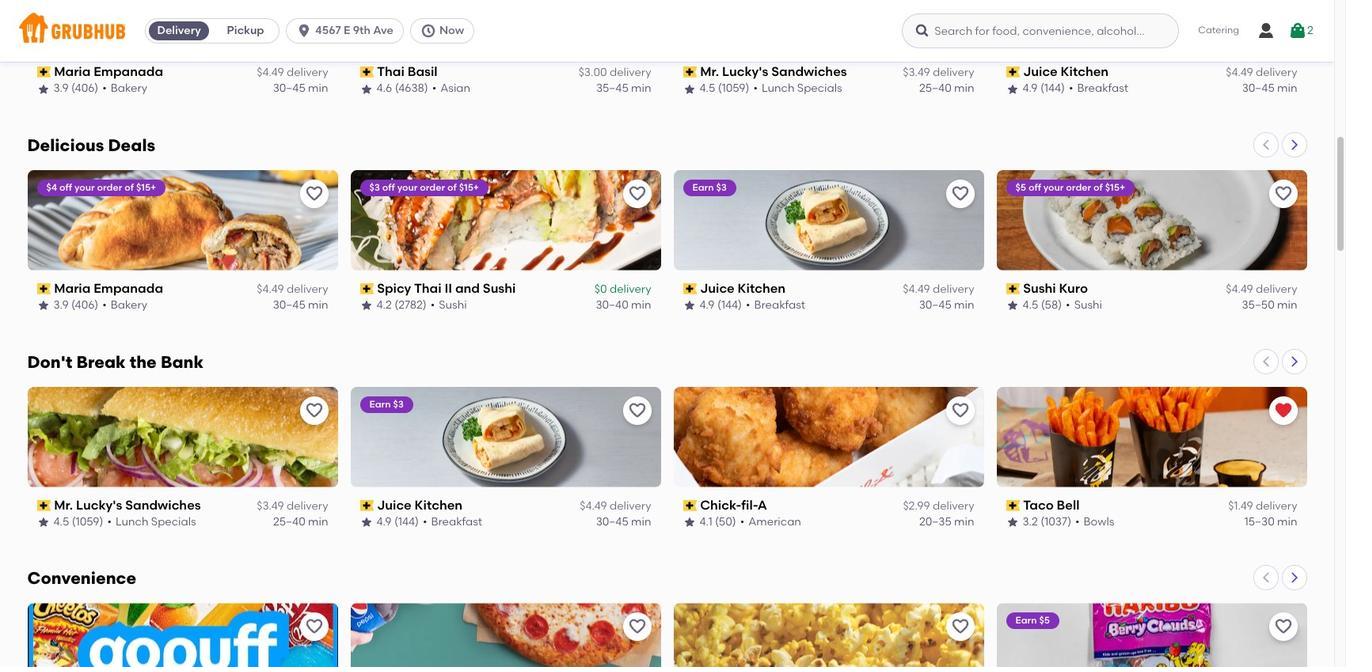 Task type: vqa. For each thing, say whether or not it's contained in the screenshot.
the rightmost the $0
no



Task type: locate. For each thing, give the bounding box(es) containing it.
2 maria from the top
[[54, 281, 91, 296]]

0 horizontal spatial • breakfast
[[423, 516, 483, 529]]

0 vertical spatial juice kitchen logo image
[[674, 170, 984, 271]]

min
[[308, 82, 328, 95], [631, 82, 652, 95], [955, 82, 975, 95], [1278, 82, 1298, 95], [308, 299, 328, 312], [631, 299, 652, 312], [955, 299, 975, 312], [1278, 299, 1298, 312], [308, 516, 328, 529], [631, 516, 652, 529], [955, 516, 975, 529], [1278, 516, 1298, 529]]

empanada down delivery button
[[94, 64, 163, 79]]

svg image
[[296, 23, 312, 39], [421, 23, 436, 39], [915, 23, 931, 39]]

3.9 for spicy thai ii and sushi
[[53, 299, 69, 312]]

1 your from the left
[[74, 182, 95, 193]]

order for thai
[[420, 182, 445, 193]]

1 (406) from the top
[[71, 82, 98, 95]]

$3.49
[[903, 66, 931, 79], [257, 500, 284, 513]]

2 your from the left
[[397, 182, 418, 193]]

• sushi down ii
[[431, 299, 467, 312]]

1 horizontal spatial 25–40 min
[[920, 82, 975, 95]]

4.6
[[377, 82, 392, 95]]

1 bakery from the top
[[111, 82, 147, 95]]

caret left icon image for break
[[1260, 355, 1273, 368]]

mr. down main navigation navigation
[[700, 64, 719, 79]]

2 svg image from the left
[[1289, 21, 1308, 40]]

2 caret left icon image from the top
[[1260, 355, 1273, 368]]

1 horizontal spatial earn $3
[[693, 182, 727, 193]]

• lunch specials
[[754, 82, 843, 95], [107, 516, 196, 529]]

bakery for thai basil
[[111, 82, 147, 95]]

of for empanada
[[125, 182, 134, 193]]

maria empanada up delicious deals
[[54, 64, 163, 79]]

2 • bakery from the top
[[102, 299, 147, 312]]

0 vertical spatial 25–40 min
[[920, 82, 975, 95]]

3 order from the left
[[1067, 182, 1092, 193]]

star icon image
[[37, 83, 50, 95], [360, 83, 373, 95], [683, 83, 696, 95], [1007, 83, 1019, 95], [37, 300, 50, 312], [360, 300, 373, 312], [683, 300, 696, 312], [1007, 300, 1019, 312], [37, 517, 50, 529], [360, 517, 373, 529], [683, 517, 696, 529], [1007, 517, 1019, 529]]

0 horizontal spatial $15+
[[136, 182, 156, 193]]

2
[[1308, 24, 1314, 37]]

1 vertical spatial 25–40
[[273, 516, 306, 529]]

maria for thai
[[54, 64, 91, 79]]

• bakery
[[102, 82, 147, 95], [102, 299, 147, 312]]

1 svg image from the left
[[1257, 21, 1276, 40]]

2 3.9 (406) from the top
[[53, 299, 98, 312]]

1 vertical spatial $5
[[1040, 616, 1050, 627]]

2 horizontal spatial order
[[1067, 182, 1092, 193]]

(4638)
[[395, 82, 428, 95]]

0 vertical spatial caret right icon image
[[1289, 138, 1301, 151]]

1 of from the left
[[125, 182, 134, 193]]

3 your from the left
[[1044, 182, 1064, 193]]

caret left icon image
[[1260, 138, 1273, 151], [1260, 355, 1273, 368], [1260, 572, 1273, 585]]

2 vertical spatial kitchen
[[415, 498, 463, 513]]

0 horizontal spatial 4.9
[[377, 516, 392, 529]]

2 horizontal spatial juice
[[1024, 64, 1058, 79]]

3 svg image from the left
[[915, 23, 931, 39]]

maria
[[54, 64, 91, 79], [54, 281, 91, 296]]

(406) up delicious deals
[[71, 82, 98, 95]]

0 horizontal spatial 4.9 (144)
[[377, 516, 419, 529]]

1 vertical spatial specials
[[151, 516, 196, 529]]

(1059)
[[718, 82, 750, 95], [72, 516, 103, 529]]

1 off from the left
[[59, 182, 72, 193]]

1 caret right icon image from the top
[[1289, 138, 1301, 151]]

convenience
[[27, 569, 136, 589]]

3 $15+ from the left
[[1106, 182, 1126, 193]]

$1.49 delivery
[[1229, 500, 1298, 513]]

1 vertical spatial • lunch specials
[[107, 516, 196, 529]]

3.9 (406)
[[53, 82, 98, 95], [53, 299, 98, 312]]

2 horizontal spatial breakfast
[[1078, 82, 1129, 95]]

2 bakery from the top
[[111, 299, 147, 312]]

0 vertical spatial (406)
[[71, 82, 98, 95]]

3.9 (406) up delicious
[[53, 82, 98, 95]]

your
[[74, 182, 95, 193], [397, 182, 418, 193], [1044, 182, 1064, 193]]

4.5
[[700, 82, 716, 95], [1023, 299, 1039, 312], [53, 516, 69, 529]]

0 horizontal spatial $3.49 delivery
[[257, 500, 328, 513]]

• bowls
[[1076, 516, 1115, 529]]

4.2 (2782)
[[377, 299, 427, 312]]

2 empanada from the top
[[94, 281, 163, 296]]

Search for food, convenience, alcohol... search field
[[903, 13, 1180, 48]]

1 maria from the top
[[54, 64, 91, 79]]

save this restaurant image
[[628, 184, 647, 203], [305, 618, 324, 637], [628, 618, 647, 637], [1274, 618, 1293, 637]]

1 horizontal spatial mr. lucky's sandwiches
[[700, 64, 847, 79]]

2 vertical spatial 4.5
[[53, 516, 69, 529]]

1 caret left icon image from the top
[[1260, 138, 1273, 151]]

2 order from the left
[[420, 182, 445, 193]]

1 vertical spatial lunch
[[116, 516, 148, 529]]

9th
[[353, 24, 371, 37]]

0 horizontal spatial your
[[74, 182, 95, 193]]

chick-
[[700, 498, 742, 513]]

breakfast
[[1078, 82, 1129, 95], [755, 299, 806, 312], [431, 516, 483, 529]]

1 3.9 (406) from the top
[[53, 82, 98, 95]]

1 vertical spatial 3.9 (406)
[[53, 299, 98, 312]]

2 vertical spatial juice kitchen
[[377, 498, 463, 513]]

2 $15+ from the left
[[459, 182, 479, 193]]

0 horizontal spatial 25–40 min
[[273, 516, 328, 529]]

a
[[758, 498, 768, 513]]

juice kitchen
[[1024, 64, 1109, 79], [700, 281, 786, 296], [377, 498, 463, 513]]

1 horizontal spatial (144)
[[718, 299, 742, 312]]

2 vertical spatial caret left icon image
[[1260, 572, 1273, 585]]

$4.49
[[257, 66, 284, 79], [1227, 66, 1254, 79], [257, 283, 284, 296], [903, 283, 931, 296], [1227, 283, 1254, 296], [580, 500, 607, 513]]

(406)
[[71, 82, 98, 95], [71, 299, 98, 312]]

1 vertical spatial 4.5 (1059)
[[53, 516, 103, 529]]

1 svg image from the left
[[296, 23, 312, 39]]

1 horizontal spatial • sushi
[[1066, 299, 1103, 312]]

bakery up deals
[[111, 82, 147, 95]]

(58)
[[1042, 299, 1062, 312]]

subscription pass image for spicy thai ii and sushi logo
[[360, 284, 374, 295]]

empanada up don't break the bank
[[94, 281, 163, 296]]

2 3.9 from the top
[[53, 299, 69, 312]]

3 off from the left
[[1029, 182, 1042, 193]]

catering
[[1199, 25, 1240, 36]]

2 caret right icon image from the top
[[1289, 355, 1301, 368]]

0 horizontal spatial thai
[[377, 64, 405, 79]]

1 empanada from the top
[[94, 64, 163, 79]]

1 horizontal spatial 4.5 (1059)
[[700, 82, 750, 95]]

4.5 left (58)
[[1023, 299, 1039, 312]]

2 horizontal spatial of
[[1094, 182, 1103, 193]]

maria empanada up don't break the bank
[[54, 281, 163, 296]]

3.9
[[53, 82, 69, 95], [53, 299, 69, 312]]

$3 off your order of $15+
[[370, 182, 479, 193]]

• sushi
[[431, 299, 467, 312], [1066, 299, 1103, 312]]

1 horizontal spatial order
[[420, 182, 445, 193]]

lunch
[[762, 82, 795, 95], [116, 516, 148, 529]]

2 horizontal spatial off
[[1029, 182, 1042, 193]]

1 vertical spatial 4.9
[[700, 299, 715, 312]]

1 horizontal spatial • lunch specials
[[754, 82, 843, 95]]

25–40 min
[[920, 82, 975, 95], [273, 516, 328, 529]]

1 $15+ from the left
[[136, 182, 156, 193]]

maria up delicious
[[54, 64, 91, 79]]

7-eleven logo image
[[351, 604, 661, 668]]

0 horizontal spatial earn $3
[[370, 399, 404, 410]]

2 horizontal spatial 4.5
[[1023, 299, 1039, 312]]

thai basil
[[377, 64, 438, 79]]

1 horizontal spatial thai
[[414, 281, 442, 296]]

juice
[[1024, 64, 1058, 79], [700, 281, 735, 296], [377, 498, 412, 513]]

specials
[[798, 82, 843, 95], [151, 516, 196, 529]]

1 vertical spatial juice kitchen logo image
[[351, 387, 661, 488]]

1 horizontal spatial specials
[[798, 82, 843, 95]]

2 off from the left
[[383, 182, 395, 193]]

bakery up don't break the bank
[[111, 299, 147, 312]]

3.2 (1037)
[[1023, 516, 1072, 529]]

juice kitchen logo image
[[674, 170, 984, 271], [351, 387, 661, 488]]

order
[[97, 182, 122, 193], [420, 182, 445, 193], [1067, 182, 1092, 193]]

taco bell logo image
[[997, 387, 1308, 488]]

2 • sushi from the left
[[1066, 299, 1103, 312]]

sushi
[[483, 281, 516, 296], [1024, 281, 1057, 296], [439, 299, 467, 312], [1075, 299, 1103, 312]]

svg image right the 'catering' "button"
[[1289, 21, 1308, 40]]

caret left icon image for deals
[[1260, 138, 1273, 151]]

3.9 up don't
[[53, 299, 69, 312]]

4.5 up "convenience"
[[53, 516, 69, 529]]

your for spicy
[[397, 182, 418, 193]]

kitchen
[[1061, 64, 1109, 79], [738, 281, 786, 296], [415, 498, 463, 513]]

empanada
[[94, 64, 163, 79], [94, 281, 163, 296]]

2 vertical spatial juice
[[377, 498, 412, 513]]

1 horizontal spatial earn
[[693, 182, 714, 193]]

maria empanada for spicy thai ii and sushi
[[54, 281, 163, 296]]

0 vertical spatial maria
[[54, 64, 91, 79]]

0 horizontal spatial lunch
[[116, 516, 148, 529]]

pickup
[[227, 24, 264, 37]]

$3.49 delivery
[[903, 66, 975, 79], [257, 500, 328, 513]]

25–40
[[920, 82, 952, 95], [273, 516, 306, 529]]

1 horizontal spatial $5
[[1040, 616, 1050, 627]]

3.9 for thai basil
[[53, 82, 69, 95]]

0 vertical spatial empanada
[[94, 64, 163, 79]]

0 horizontal spatial svg image
[[296, 23, 312, 39]]

svg image inside 4567 e 9th ave button
[[296, 23, 312, 39]]

0 vertical spatial 4.9 (144)
[[1023, 82, 1065, 95]]

thai up 4.6
[[377, 64, 405, 79]]

• bakery for spicy thai ii and sushi
[[102, 299, 147, 312]]

basil
[[408, 64, 438, 79]]

1 vertical spatial maria
[[54, 281, 91, 296]]

1 horizontal spatial juice
[[700, 281, 735, 296]]

mr. up "convenience"
[[54, 498, 73, 513]]

1 • bakery from the top
[[102, 82, 147, 95]]

0 vertical spatial maria empanada
[[54, 64, 163, 79]]

$0 delivery
[[595, 283, 652, 296]]

$15+ for empanada
[[136, 182, 156, 193]]

1 3.9 from the top
[[53, 82, 69, 95]]

3.9 up delicious
[[53, 82, 69, 95]]

$3.00
[[579, 66, 607, 79]]

0 vertical spatial specials
[[798, 82, 843, 95]]

3 of from the left
[[1094, 182, 1103, 193]]

sushi up 4.5 (58)
[[1024, 281, 1057, 296]]

0 horizontal spatial specials
[[151, 516, 196, 529]]

0 vertical spatial • bakery
[[102, 82, 147, 95]]

0 horizontal spatial kitchen
[[415, 498, 463, 513]]

$4.49 delivery
[[257, 66, 328, 79], [1227, 66, 1298, 79], [257, 283, 328, 296], [903, 283, 975, 296], [1227, 283, 1298, 296], [580, 500, 652, 513]]

0 horizontal spatial mr. lucky's sandwiches
[[54, 498, 201, 513]]

2 button
[[1289, 17, 1314, 45]]

1 vertical spatial empanada
[[94, 281, 163, 296]]

maria empanada
[[54, 64, 163, 79], [54, 281, 163, 296]]

4.5 (1059)
[[700, 82, 750, 95], [53, 516, 103, 529]]

0 horizontal spatial 4.5
[[53, 516, 69, 529]]

2 horizontal spatial $15+
[[1106, 182, 1126, 193]]

svg image left 2 button
[[1257, 21, 1276, 40]]

save this restaurant image
[[305, 184, 324, 203], [951, 184, 970, 203], [1274, 184, 1293, 203], [305, 401, 324, 420], [628, 401, 647, 420], [951, 401, 970, 420], [951, 618, 970, 637]]

bell
[[1057, 498, 1080, 513]]

0 vertical spatial lunch
[[762, 82, 795, 95]]

3 caret right icon image from the top
[[1289, 572, 1301, 585]]

• sushi for kuro
[[1066, 299, 1103, 312]]

spicy thai ii and sushi logo image
[[351, 170, 661, 271]]

order for kuro
[[1067, 182, 1092, 193]]

• bakery up don't break the bank
[[102, 299, 147, 312]]

1 vertical spatial earn $3
[[370, 399, 404, 410]]

1 order from the left
[[97, 182, 122, 193]]

1 vertical spatial • bakery
[[102, 299, 147, 312]]

thai left ii
[[414, 281, 442, 296]]

$15+
[[136, 182, 156, 193], [459, 182, 479, 193], [1106, 182, 1126, 193]]

1 horizontal spatial $3.49
[[903, 66, 931, 79]]

0 horizontal spatial (1059)
[[72, 516, 103, 529]]

0 vertical spatial mr.
[[700, 64, 719, 79]]

•
[[102, 82, 107, 95], [432, 82, 437, 95], [754, 82, 758, 95], [1069, 82, 1074, 95], [102, 299, 107, 312], [431, 299, 435, 312], [746, 299, 751, 312], [1066, 299, 1071, 312], [107, 516, 112, 529], [423, 516, 427, 529], [741, 516, 745, 529], [1076, 516, 1080, 529]]

subscription pass image
[[37, 67, 51, 78], [683, 67, 697, 78], [360, 284, 374, 295], [683, 284, 697, 295], [1007, 284, 1021, 295], [37, 501, 51, 512], [683, 501, 697, 512], [1007, 501, 1021, 512]]

30–45 min
[[273, 82, 328, 95], [1243, 82, 1298, 95], [273, 299, 328, 312], [919, 299, 975, 312], [596, 516, 652, 529]]

• bakery up deals
[[102, 82, 147, 95]]

sushi kuro
[[1024, 281, 1088, 296]]

1 horizontal spatial of
[[448, 182, 457, 193]]

0 vertical spatial (144)
[[1041, 82, 1065, 95]]

subscription pass image
[[360, 67, 374, 78], [1007, 67, 1021, 78], [37, 284, 51, 295], [360, 501, 374, 512]]

1 vertical spatial caret right icon image
[[1289, 355, 1301, 368]]

1 maria empanada from the top
[[54, 64, 163, 79]]

sushi down ii
[[439, 299, 467, 312]]

1 horizontal spatial your
[[397, 182, 418, 193]]

2 svg image from the left
[[421, 23, 436, 39]]

harkins arvada logo image
[[674, 604, 984, 668]]

3.9 (406) up break
[[53, 299, 98, 312]]

4.9 (144)
[[1023, 82, 1065, 95], [700, 299, 742, 312], [377, 516, 419, 529]]

delivery
[[287, 66, 328, 79], [610, 66, 652, 79], [933, 66, 975, 79], [1256, 66, 1298, 79], [287, 283, 328, 296], [610, 283, 652, 296], [933, 283, 975, 296], [1256, 283, 1298, 296], [287, 500, 328, 513], [610, 500, 652, 513], [933, 500, 975, 513], [1256, 500, 1298, 513]]

0 horizontal spatial juice kitchen logo image
[[351, 387, 661, 488]]

2 (406) from the top
[[71, 299, 98, 312]]

proceed to checkout
[[1154, 400, 1270, 414]]

• sushi for thai
[[431, 299, 467, 312]]

2 maria empanada from the top
[[54, 281, 163, 296]]

chick-fil-a logo image
[[674, 387, 984, 488]]

0 vertical spatial thai
[[377, 64, 405, 79]]

0 vertical spatial 3.9
[[53, 82, 69, 95]]

now
[[440, 24, 464, 37]]

• sushi down kuro
[[1066, 299, 1103, 312]]

(406) up break
[[71, 299, 98, 312]]

off
[[59, 182, 72, 193], [383, 182, 395, 193], [1029, 182, 1042, 193]]

delivery button
[[146, 18, 212, 44]]

maria up don't
[[54, 281, 91, 296]]

svg image for 4567 e 9th ave
[[296, 23, 312, 39]]

1 • sushi from the left
[[431, 299, 467, 312]]

0 horizontal spatial • sushi
[[431, 299, 467, 312]]

$5
[[1016, 182, 1027, 193], [1040, 616, 1050, 627]]

svg image
[[1257, 21, 1276, 40], [1289, 21, 1308, 40]]

svg image for now
[[421, 23, 436, 39]]

caret right icon image
[[1289, 138, 1301, 151], [1289, 355, 1301, 368], [1289, 572, 1301, 585]]

1 vertical spatial mr. lucky's sandwiches
[[54, 498, 201, 513]]

0 horizontal spatial off
[[59, 182, 72, 193]]

off for spicy
[[383, 182, 395, 193]]

1 horizontal spatial $15+
[[459, 182, 479, 193]]

1 vertical spatial (406)
[[71, 299, 98, 312]]

2 of from the left
[[448, 182, 457, 193]]

4.5 down main navigation navigation
[[700, 82, 716, 95]]

mr.
[[700, 64, 719, 79], [54, 498, 73, 513]]

svg image inside now 'button'
[[421, 23, 436, 39]]

4.1
[[700, 516, 713, 529]]



Task type: describe. For each thing, give the bounding box(es) containing it.
0 horizontal spatial earn
[[370, 399, 391, 410]]

bowls
[[1084, 516, 1115, 529]]

35–50 min
[[1243, 299, 1298, 312]]

• american
[[741, 516, 802, 529]]

earn $5
[[1016, 616, 1050, 627]]

0 vertical spatial 4.5 (1059)
[[700, 82, 750, 95]]

20–35 min
[[920, 516, 975, 529]]

4.6 (4638)
[[377, 82, 428, 95]]

2 horizontal spatial (144)
[[1041, 82, 1065, 95]]

don't break the bank
[[27, 352, 204, 372]]

(1037)
[[1041, 516, 1072, 529]]

$5 off your order of $15+
[[1016, 182, 1126, 193]]

(50)
[[715, 516, 737, 529]]

• bakery for thai basil
[[102, 82, 147, 95]]

2 horizontal spatial $3
[[716, 182, 727, 193]]

sushi kuro  logo image
[[997, 170, 1308, 271]]

2 vertical spatial 4.9 (144)
[[377, 516, 419, 529]]

1 horizontal spatial $3
[[393, 399, 404, 410]]

3 caret left icon image from the top
[[1260, 572, 1273, 585]]

1 vertical spatial (1059)
[[72, 516, 103, 529]]

15–30 min
[[1245, 516, 1298, 529]]

don't
[[27, 352, 72, 372]]

fil-
[[742, 498, 758, 513]]

off for sushi
[[1029, 182, 1042, 193]]

(406) for spicy thai ii and sushi
[[71, 299, 98, 312]]

asian
[[441, 82, 471, 95]]

saved restaurant button
[[1270, 397, 1298, 425]]

kuro
[[1060, 281, 1088, 296]]

1 vertical spatial 25–40 min
[[273, 516, 328, 529]]

subscription pass image for the chick-fil-a logo
[[683, 501, 697, 512]]

0 vertical spatial 4.5
[[700, 82, 716, 95]]

0 vertical spatial kitchen
[[1061, 64, 1109, 79]]

2 vertical spatial breakfast
[[431, 516, 483, 529]]

0 horizontal spatial 25–40
[[273, 516, 306, 529]]

empanada for spicy thai ii and sushi
[[94, 281, 163, 296]]

caret right icon image for break
[[1289, 355, 1301, 368]]

order for empanada
[[97, 182, 122, 193]]

maria for spicy
[[54, 281, 91, 296]]

35–45 min
[[596, 82, 652, 95]]

your for maria
[[74, 182, 95, 193]]

0 vertical spatial juice
[[1024, 64, 1058, 79]]

2 vertical spatial earn
[[1016, 616, 1037, 627]]

proceed
[[1154, 400, 1200, 414]]

$2.99 delivery
[[903, 500, 975, 513]]

1 vertical spatial (144)
[[718, 299, 742, 312]]

taco
[[1024, 498, 1054, 513]]

0 vertical spatial sandwiches
[[772, 64, 847, 79]]

pickup button
[[212, 18, 279, 44]]

bakery for spicy thai ii and sushi
[[111, 299, 147, 312]]

1 vertical spatial juice
[[700, 281, 735, 296]]

30–40 min
[[596, 299, 652, 312]]

$4
[[46, 182, 57, 193]]

(2782)
[[395, 299, 427, 312]]

off for maria
[[59, 182, 72, 193]]

1 horizontal spatial lunch
[[762, 82, 795, 95]]

catering button
[[1188, 13, 1251, 49]]

proceed to checkout button
[[1106, 393, 1318, 422]]

3.9 (406) for thai basil
[[53, 82, 98, 95]]

mr. lucky's sandwiches logo image
[[27, 387, 338, 488]]

1 vertical spatial breakfast
[[755, 299, 806, 312]]

1 vertical spatial $3.49 delivery
[[257, 500, 328, 513]]

empanada for thai basil
[[94, 64, 163, 79]]

2 horizontal spatial juice kitchen
[[1024, 64, 1109, 79]]

20–35
[[920, 516, 952, 529]]

sushi right and
[[483, 281, 516, 296]]

2 vertical spatial 4.9
[[377, 516, 392, 529]]

american
[[749, 516, 802, 529]]

4567
[[315, 24, 341, 37]]

0 horizontal spatial $3
[[370, 182, 380, 193]]

subscription pass image for taco bell logo
[[1007, 501, 1021, 512]]

$1.49
[[1229, 500, 1254, 513]]

0 horizontal spatial juice
[[377, 498, 412, 513]]

4.1 (50)
[[700, 516, 737, 529]]

30–40
[[596, 299, 629, 312]]

1 vertical spatial • breakfast
[[746, 299, 806, 312]]

1 horizontal spatial 4.9
[[700, 299, 715, 312]]

4567 e 9th ave button
[[286, 18, 410, 44]]

1 vertical spatial mr.
[[54, 498, 73, 513]]

0 horizontal spatial 4.5 (1059)
[[53, 516, 103, 529]]

deals
[[108, 135, 155, 155]]

delicious deals
[[27, 135, 155, 155]]

the
[[130, 352, 157, 372]]

0 horizontal spatial juice kitchen
[[377, 498, 463, 513]]

(406) for thai basil
[[71, 82, 98, 95]]

1 horizontal spatial 4.9 (144)
[[700, 299, 742, 312]]

bank
[[161, 352, 204, 372]]

delicious
[[27, 135, 104, 155]]

ii
[[445, 281, 452, 296]]

break
[[76, 352, 126, 372]]

2 vertical spatial (144)
[[394, 516, 419, 529]]

chick-fil-a
[[700, 498, 768, 513]]

1 vertical spatial juice kitchen
[[700, 281, 786, 296]]

$2.99
[[903, 500, 931, 513]]

2 horizontal spatial • breakfast
[[1069, 82, 1129, 95]]

maria empanada for thai basil
[[54, 64, 163, 79]]

1 horizontal spatial (1059)
[[718, 82, 750, 95]]

kentucky market logo image
[[997, 604, 1308, 668]]

0 vertical spatial • lunch specials
[[754, 82, 843, 95]]

4.5 (58)
[[1023, 299, 1062, 312]]

0 vertical spatial lucky's
[[722, 64, 769, 79]]

e
[[344, 24, 350, 37]]

to
[[1203, 400, 1214, 414]]

checkout
[[1217, 400, 1270, 414]]

15–30
[[1245, 516, 1275, 529]]

taco bell
[[1024, 498, 1080, 513]]

2 horizontal spatial 4.9
[[1023, 82, 1038, 95]]

0 vertical spatial breakfast
[[1078, 82, 1129, 95]]

$15+ for thai
[[459, 182, 479, 193]]

1 vertical spatial $3.49
[[257, 500, 284, 513]]

• asian
[[432, 82, 471, 95]]

3.2
[[1023, 516, 1039, 529]]

spicy thai ii and sushi
[[377, 281, 516, 296]]

maria empanada logo image
[[27, 170, 338, 271]]

$3.00 delivery
[[579, 66, 652, 79]]

4.5 for sushi kuro  logo
[[1023, 299, 1039, 312]]

gopuff - convenience, alcohol, & more logo image
[[27, 604, 338, 668]]

$4 off your order of $15+
[[46, 182, 156, 193]]

caret right icon image for deals
[[1289, 138, 1301, 151]]

of for kuro
[[1094, 182, 1103, 193]]

35–45
[[596, 82, 629, 95]]

0 vertical spatial mr. lucky's sandwiches
[[700, 64, 847, 79]]

subscription pass image for mr. lucky's sandwiches logo
[[37, 501, 51, 512]]

0 vertical spatial $5
[[1016, 182, 1027, 193]]

4567 e 9th ave
[[315, 24, 394, 37]]

svg image inside 2 button
[[1289, 21, 1308, 40]]

2 horizontal spatial 4.9 (144)
[[1023, 82, 1065, 95]]

subscription pass image for sushi kuro  logo
[[1007, 284, 1021, 295]]

main navigation navigation
[[0, 0, 1335, 62]]

$15+ for kuro
[[1106, 182, 1126, 193]]

saved restaurant image
[[1274, 401, 1293, 420]]

$0
[[595, 283, 607, 296]]

now button
[[410, 18, 481, 44]]

0 vertical spatial earn
[[693, 182, 714, 193]]

3.9 (406) for spicy thai ii and sushi
[[53, 299, 98, 312]]

subscription pass image for topmost juice kitchen logo
[[683, 284, 697, 295]]

0 vertical spatial $3.49 delivery
[[903, 66, 975, 79]]

of for thai
[[448, 182, 457, 193]]

0 horizontal spatial • lunch specials
[[107, 516, 196, 529]]

0 vertical spatial 25–40
[[920, 82, 952, 95]]

and
[[455, 281, 480, 296]]

4.2
[[377, 299, 392, 312]]

spicy
[[377, 281, 411, 296]]

your for sushi
[[1044, 182, 1064, 193]]

1 vertical spatial lucky's
[[76, 498, 122, 513]]

35–50
[[1243, 299, 1275, 312]]

0 horizontal spatial sandwiches
[[125, 498, 201, 513]]

delivery
[[157, 24, 201, 37]]

1 vertical spatial kitchen
[[738, 281, 786, 296]]

4.5 for mr. lucky's sandwiches logo
[[53, 516, 69, 529]]

ave
[[373, 24, 394, 37]]

sushi down kuro
[[1075, 299, 1103, 312]]



